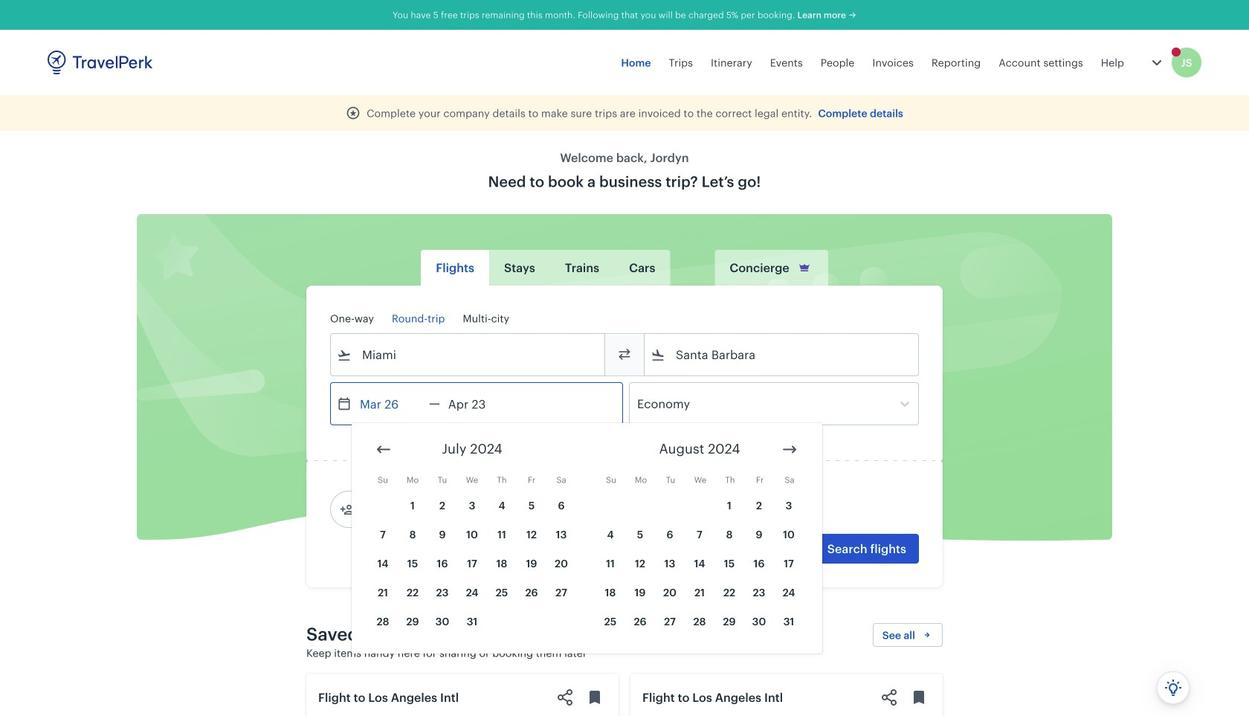 Task type: locate. For each thing, give the bounding box(es) containing it.
To search field
[[666, 343, 899, 367]]

Return text field
[[440, 383, 517, 425]]

Depart text field
[[352, 383, 429, 425]]

move forward to switch to the next month. image
[[781, 441, 799, 458]]

calendar application
[[352, 423, 1249, 654]]



Task type: describe. For each thing, give the bounding box(es) containing it.
Add first traveler search field
[[355, 497, 509, 521]]

move backward to switch to the previous month. image
[[375, 441, 393, 458]]

From search field
[[352, 343, 585, 367]]



